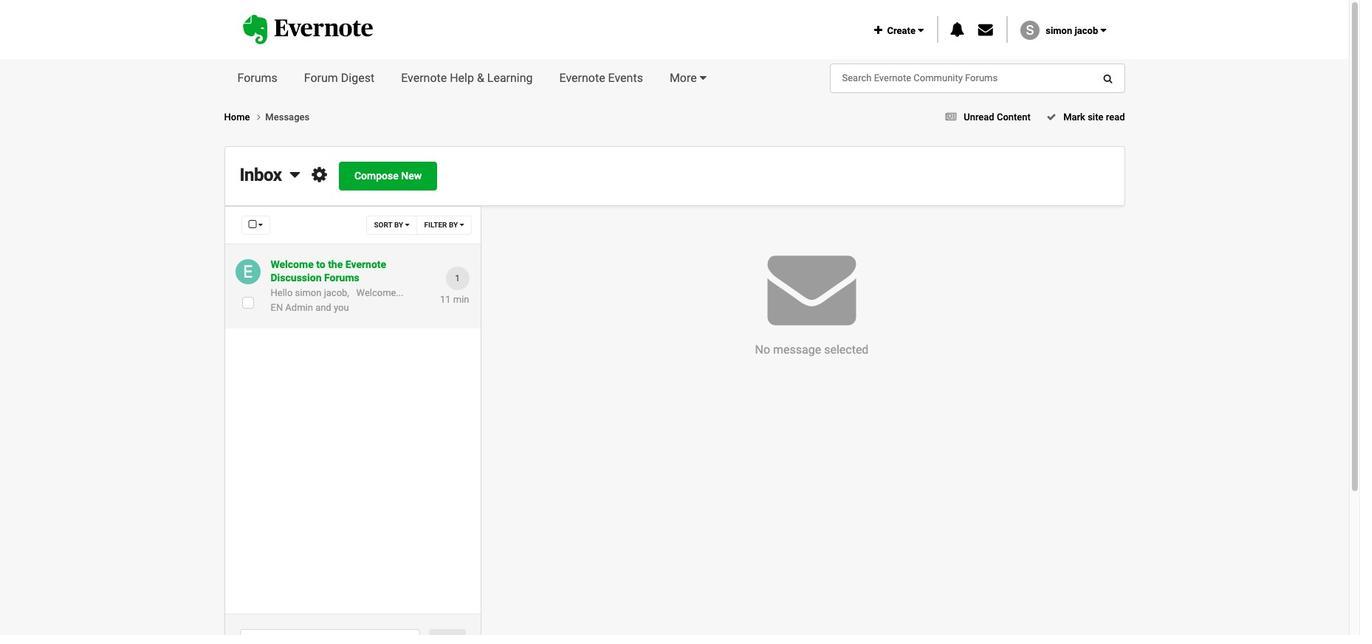 Task type: vqa. For each thing, say whether or not it's contained in the screenshot.
comments 74
no



Task type: locate. For each thing, give the bounding box(es) containing it.
simon
[[1046, 25, 1072, 36], [295, 287, 322, 299]]

welcome to the evernote discussion forums hello simon jacob,                 welcome... en admin and you
[[271, 259, 404, 313]]

evernote for evernote events
[[559, 71, 605, 85]]

evernote
[[401, 71, 447, 85], [559, 71, 605, 85], [345, 259, 386, 270]]

newspaper o image
[[946, 112, 957, 122]]

compose new link
[[339, 162, 437, 191]]

you
[[334, 302, 349, 313]]

forums down the
[[324, 272, 359, 284]]

unread
[[964, 111, 995, 123]]

evernote left events
[[559, 71, 605, 85]]

caret down image right sort
[[405, 221, 409, 228]]

caret down image
[[700, 72, 707, 83], [290, 165, 300, 183], [258, 221, 263, 228]]

caret down image right filter
[[460, 221, 464, 228]]

0 horizontal spatial forums
[[237, 71, 278, 85]]

mark site read link
[[1042, 111, 1125, 123]]

simon left jacob
[[1046, 25, 1072, 36]]

by
[[394, 221, 403, 229], [449, 221, 458, 229]]

evernote left help
[[401, 71, 447, 85]]

0 horizontal spatial evernote
[[345, 259, 386, 270]]

0 vertical spatial caret down image
[[700, 72, 707, 83]]

home
[[224, 111, 252, 123]]

11 min
[[440, 294, 469, 305]]

Search search field
[[830, 64, 1018, 92]]

2 by from the left
[[449, 221, 458, 229]]

evernote help & learning
[[401, 71, 533, 85]]

forums inside welcome to the evernote discussion forums hello simon jacob,                 welcome... en admin and you
[[324, 272, 359, 284]]

filter
[[424, 221, 447, 229]]

caret down image left 'notifications' image
[[918, 25, 924, 35]]

1 horizontal spatial by
[[449, 221, 458, 229]]

unread content
[[964, 111, 1031, 123]]

evernote help & learning link
[[388, 59, 546, 97]]

compose new
[[354, 170, 422, 182]]

0 horizontal spatial simon
[[295, 287, 322, 299]]

more link
[[656, 59, 720, 97]]

by for sort
[[394, 221, 403, 229]]

1 horizontal spatial forums
[[324, 272, 359, 284]]

2 horizontal spatial evernote
[[559, 71, 605, 85]]

0 horizontal spatial caret down image
[[258, 221, 263, 228]]

0 horizontal spatial by
[[394, 221, 403, 229]]

1 vertical spatial simon
[[295, 287, 322, 299]]

message
[[773, 343, 821, 357]]

1 horizontal spatial evernote
[[401, 71, 447, 85]]

evernote right the
[[345, 259, 386, 270]]

by right filter
[[449, 221, 458, 229]]

min
[[453, 294, 469, 305]]

1
[[455, 273, 460, 284]]

messages link
[[265, 111, 310, 123]]

forums link
[[224, 59, 291, 97]]

digest
[[341, 71, 375, 85]]

create link
[[874, 25, 924, 36]]

admin
[[285, 302, 313, 313]]

site
[[1088, 111, 1104, 123]]

forums
[[237, 71, 278, 85], [324, 272, 359, 284]]

square o image
[[249, 219, 257, 230]]

caret down image inside the more link
[[700, 72, 707, 83]]

1 by from the left
[[394, 221, 403, 229]]

by right sort
[[394, 221, 403, 229]]

angle right image
[[257, 112, 261, 122]]

caret down image
[[918, 25, 924, 35], [1101, 25, 1107, 35], [405, 221, 409, 228], [460, 221, 464, 228]]

search image
[[1104, 73, 1113, 83]]

1 vertical spatial forums
[[324, 272, 359, 284]]

en
[[271, 302, 283, 313]]

no
[[755, 343, 770, 357]]

0 vertical spatial forums
[[237, 71, 278, 85]]

caret down image inside filter by link
[[460, 221, 464, 228]]

evernote inside welcome to the evernote discussion forums hello simon jacob,                 welcome... en admin and you
[[345, 259, 386, 270]]

caret down image inside sort by link
[[405, 221, 409, 228]]

caret down image right jacob
[[1101, 25, 1107, 35]]

0 vertical spatial simon
[[1046, 25, 1072, 36]]

caret down image inside create "link"
[[918, 25, 924, 35]]

1 vertical spatial caret down image
[[290, 165, 300, 183]]

the
[[328, 259, 343, 270]]

None checkbox
[[242, 297, 254, 308]]

no message selected
[[755, 343, 869, 357]]

caret down image right more
[[700, 72, 707, 83]]

1 horizontal spatial simon
[[1046, 25, 1072, 36]]

messages image
[[978, 22, 993, 37]]

evernote inside "link"
[[401, 71, 447, 85]]

welcome to the evernote discussion forums link
[[271, 258, 414, 285]]

new
[[401, 170, 422, 182]]

2 horizontal spatial caret down image
[[700, 72, 707, 83]]

events
[[608, 71, 643, 85]]

read
[[1106, 111, 1125, 123]]

1 horizontal spatial caret down image
[[290, 165, 300, 183]]

caret down image inside "inbox" link
[[290, 165, 300, 183]]

caret down image right square o icon on the left top of page
[[258, 221, 263, 228]]

simon up admin
[[295, 287, 322, 299]]

caret down image for simon jacob
[[1101, 25, 1107, 35]]

unread content link
[[941, 111, 1031, 123]]

forums up angle right icon
[[237, 71, 278, 85]]

caret down image left cog image
[[290, 165, 300, 183]]

caret down image inside simon jacob link
[[1101, 25, 1107, 35]]

Search messages in this folder... text field
[[240, 629, 420, 635]]

learning
[[487, 71, 533, 85]]

content
[[997, 111, 1031, 123]]

messages
[[265, 111, 310, 123]]

caret down image for the more link
[[700, 72, 707, 83]]

sort by
[[374, 221, 405, 229]]



Task type: describe. For each thing, give the bounding box(es) containing it.
caret down image for filter by
[[460, 221, 464, 228]]

caret down image for sort by
[[405, 221, 409, 228]]

discussion
[[271, 272, 322, 284]]

evernote events
[[559, 71, 643, 85]]

create
[[882, 25, 918, 36]]

home link
[[224, 110, 265, 124]]

jacob
[[1075, 25, 1098, 36]]

more
[[670, 71, 697, 85]]

notifications image
[[950, 22, 965, 37]]

by for filter
[[449, 221, 458, 229]]

inbox
[[240, 165, 282, 185]]

mark
[[1064, 111, 1086, 123]]

forum digest link
[[291, 59, 388, 97]]

hello
[[271, 287, 293, 299]]

evernote user forum image
[[243, 15, 373, 44]]

compose
[[354, 170, 399, 182]]

sort by link
[[367, 216, 417, 235]]

forum
[[304, 71, 338, 85]]

2 vertical spatial caret down image
[[258, 221, 263, 228]]

simon jacob
[[1046, 25, 1101, 36]]

caret down image for "inbox" link
[[290, 165, 300, 183]]

&
[[477, 71, 484, 85]]

welcome...
[[356, 287, 404, 299]]

evernote events link
[[546, 59, 656, 97]]

plus image
[[874, 25, 882, 35]]

to
[[316, 259, 325, 270]]

simon inside welcome to the evernote discussion forums hello simon jacob,                 welcome... en admin and you
[[295, 287, 322, 299]]

evernote for evernote help & learning
[[401, 71, 447, 85]]

11
[[440, 294, 451, 305]]

cog image
[[312, 165, 327, 183]]

forum digest
[[304, 71, 375, 85]]

filter by
[[424, 221, 460, 229]]

check image
[[1047, 112, 1056, 122]]

help
[[450, 71, 474, 85]]

sort
[[374, 221, 393, 229]]

simon jacob link
[[1046, 25, 1107, 36]]

selected
[[824, 343, 869, 357]]

filter by link
[[416, 216, 472, 235]]

jacob,
[[324, 287, 349, 299]]

mark site read
[[1061, 111, 1125, 123]]

and
[[315, 302, 331, 313]]

welcome
[[271, 259, 314, 270]]

en admin image
[[235, 259, 260, 284]]

inbox link
[[240, 165, 300, 185]]

simon jacob image
[[1021, 21, 1040, 40]]



